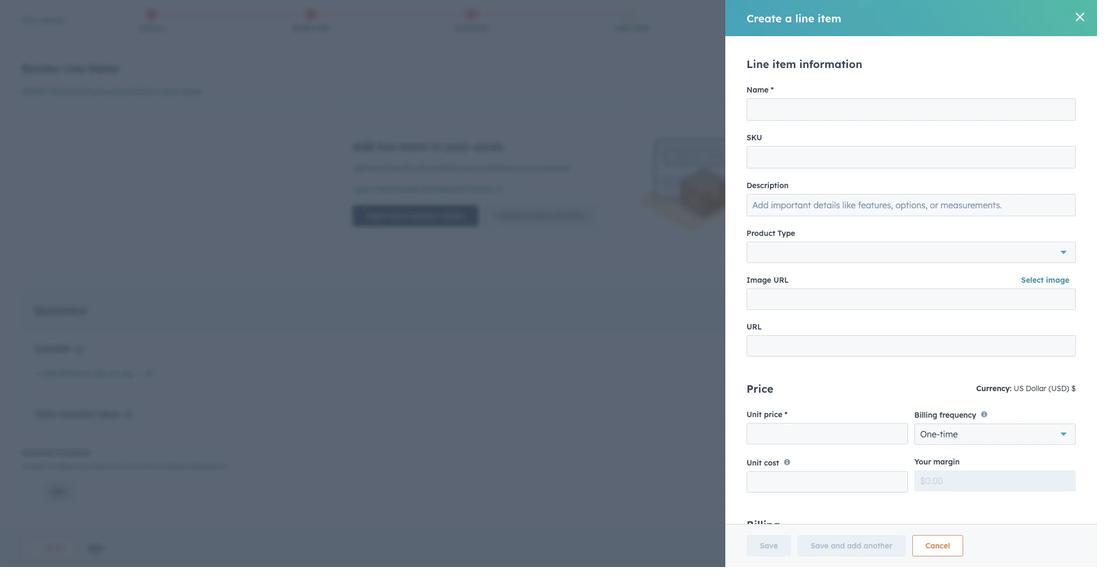 Task type: locate. For each thing, give the bounding box(es) containing it.
1 - from the left
[[1053, 418, 1056, 427]]

total contract value
[[39, 450, 124, 461]]

add left items
[[353, 217, 374, 230]]

0 vertical spatial item
[[1044, 165, 1057, 173]]

line items in new deal banner
[[26, 93, 1072, 118]]

add line items to your deal
[[353, 217, 497, 230]]

total
[[39, 450, 60, 461]]

deal right new
[[126, 100, 149, 113]]

1 horizontal spatial item
[[1044, 165, 1057, 173]]

create custom line item
[[498, 287, 586, 297]]

line inside popup button
[[1031, 165, 1042, 173]]

2 horizontal spatial to
[[432, 217, 443, 230]]

0 horizontal spatial add
[[353, 217, 374, 230]]

0 horizontal spatial to
[[51, 86, 58, 94]]

0 horizontal spatial item
[[569, 287, 586, 297]]

menu item
[[928, 27, 930, 44]]

help button
[[976, 27, 994, 44]]

1 vertical spatial deal
[[126, 100, 149, 113]]

your
[[11, 7, 30, 18]]

item
[[1044, 165, 1057, 173], [569, 287, 586, 297]]

select from product library button
[[353, 281, 479, 303]]

add
[[1018, 165, 1030, 173], [353, 217, 374, 230]]

items
[[399, 217, 428, 230]]

deal amount ( acv ): $0.00
[[315, 164, 406, 173]]

columns
[[971, 164, 1002, 173]]

add right columns
[[1018, 165, 1030, 173]]

from
[[391, 287, 408, 297]]

upgrade
[[891, 32, 920, 40]]

2 vertical spatial line
[[554, 287, 567, 297]]

select
[[366, 287, 388, 297]]

music button
[[1031, 27, 1084, 44]]

to inside talk to sales button
[[352, 9, 358, 17]]

(
[[362, 164, 365, 173]]

talk to sales button
[[332, 6, 383, 20]]

add line item
[[1018, 165, 1057, 173]]

0 horizontal spatial line
[[377, 217, 396, 230]]

edit
[[954, 164, 969, 173]]

help image
[[980, 31, 989, 41]]

trial
[[154, 7, 171, 18]]

to right 'talk'
[[352, 9, 358, 17]]

acv
[[365, 164, 380, 173]]

to
[[352, 9, 358, 17], [51, 86, 58, 94], [432, 217, 443, 230]]

0 vertical spatial to
[[352, 9, 358, 17]]

1 vertical spatial item
[[569, 287, 586, 297]]

create custom line item button
[[485, 281, 599, 303]]

0 vertical spatial line
[[1031, 165, 1042, 173]]

1 vertical spatial add
[[353, 217, 374, 230]]

menu
[[871, 27, 1085, 44]]

1 vertical spatial to
[[51, 86, 58, 94]]

2 horizontal spatial line
[[1031, 165, 1042, 173]]

back
[[33, 86, 49, 94]]

your marketing hub professional trial has ended. have questions or need help?
[[11, 7, 327, 18]]

hubspot image
[[19, 29, 32, 41]]

1 horizontal spatial to
[[352, 9, 358, 17]]

deal up 'items'
[[60, 86, 74, 94]]

deal inside banner
[[126, 100, 149, 113]]

marketplaces button
[[951, 27, 973, 44]]

$0.00
[[386, 164, 406, 173]]

2 horizontal spatial deal
[[473, 217, 497, 230]]

1 horizontal spatial line
[[554, 287, 567, 297]]

2 - from the left
[[1056, 418, 1059, 427]]

to right back
[[51, 86, 58, 94]]

):
[[380, 164, 384, 173]]

deal right your
[[473, 217, 497, 230]]

back to deal
[[33, 86, 74, 94]]

0 vertical spatial deal
[[60, 86, 74, 94]]

line for item
[[1031, 165, 1042, 173]]

ended.
[[191, 7, 220, 18]]

line right columns
[[1031, 165, 1042, 173]]

sales
[[360, 9, 376, 17]]

line right the custom
[[554, 287, 567, 297]]

edit columns
[[954, 164, 1002, 173]]

0 vertical spatial add
[[1018, 165, 1030, 173]]

-
[[1053, 418, 1056, 427], [1056, 418, 1059, 427]]

value
[[101, 450, 124, 461]]

have
[[224, 8, 242, 18]]

talk
[[339, 9, 350, 17]]

back to deal button
[[26, 86, 74, 94]]

menu containing music
[[871, 27, 1085, 44]]

settings link
[[996, 29, 1009, 41]]

line left items
[[377, 217, 396, 230]]

to left your
[[432, 217, 443, 230]]

line
[[1031, 165, 1042, 173], [377, 217, 396, 230], [554, 287, 567, 297]]

1 horizontal spatial deal
[[126, 100, 149, 113]]

1 horizontal spatial add
[[1018, 165, 1030, 173]]

add inside popup button
[[1018, 165, 1030, 173]]

deal
[[60, 86, 74, 94], [126, 100, 149, 113], [473, 217, 497, 230]]

close image
[[1072, 9, 1081, 18]]

1 vertical spatial line
[[377, 217, 396, 230]]

create
[[498, 287, 523, 297]]



Task type: describe. For each thing, give the bounding box(es) containing it.
amount
[[333, 164, 360, 173]]

deal
[[315, 164, 331, 173]]

0 horizontal spatial deal
[[60, 86, 74, 94]]

add line item button
[[1009, 161, 1072, 178]]

2 vertical spatial deal
[[473, 217, 497, 230]]

contract
[[63, 450, 98, 461]]

edit columns button
[[943, 162, 1002, 176]]

to for talk
[[352, 9, 358, 17]]

line
[[26, 100, 48, 113]]

2 vertical spatial to
[[432, 217, 443, 230]]

your
[[446, 217, 470, 230]]

items
[[51, 100, 83, 113]]

select from product library
[[366, 287, 465, 297]]

need
[[290, 8, 307, 18]]

line for items
[[377, 217, 396, 230]]

item inside popup button
[[1044, 165, 1057, 173]]

professional
[[99, 7, 151, 18]]

marketing
[[33, 7, 76, 18]]

or
[[280, 8, 288, 18]]

calling icon image
[[935, 31, 945, 40]]

product
[[410, 287, 439, 297]]

notifications image
[[1015, 31, 1025, 41]]

custom
[[525, 287, 552, 297]]

subtotal
[[39, 416, 75, 427]]

hub
[[79, 7, 96, 18]]

has
[[174, 7, 189, 18]]

add for add line item
[[1018, 165, 1030, 173]]

greg robinson image
[[1038, 30, 1047, 40]]

help?
[[309, 8, 327, 18]]

notifications button
[[1011, 27, 1029, 44]]

questions
[[244, 8, 278, 18]]

upgrade image
[[879, 31, 888, 41]]

to for back
[[51, 86, 58, 94]]

line inside 'button'
[[554, 287, 567, 297]]

hubspot link
[[13, 29, 40, 41]]

summary
[[39, 377, 90, 390]]

marketplaces image
[[958, 31, 967, 41]]

talk to sales
[[339, 9, 376, 17]]

line items in new deal
[[26, 100, 149, 113]]

--
[[1053, 418, 1059, 427]]

library
[[441, 287, 465, 297]]

settings image
[[998, 31, 1007, 41]]

calling icon button
[[931, 28, 949, 42]]

music
[[1049, 31, 1068, 39]]

item inside 'button'
[[569, 287, 586, 297]]

new
[[99, 100, 122, 113]]

add for add line items to your deal
[[353, 217, 374, 230]]

in
[[86, 100, 96, 113]]



Task type: vqa. For each thing, say whether or not it's contained in the screenshot.
second Link opens in a new window icon from the top of the page
no



